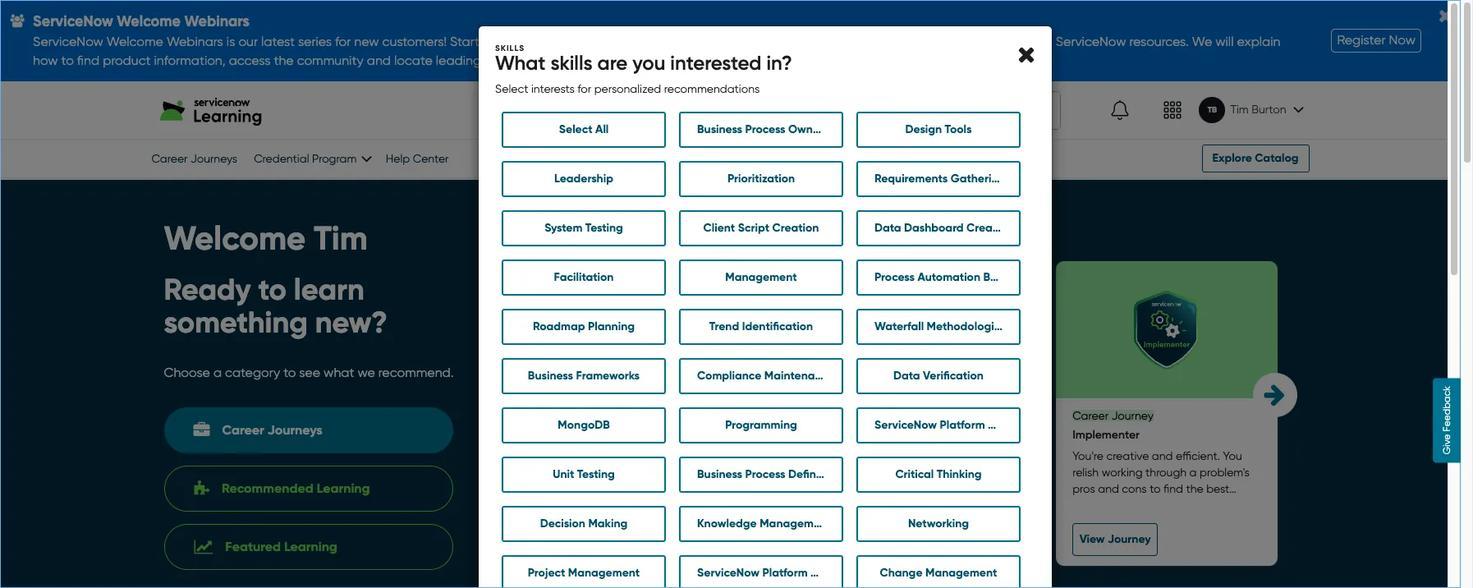 Task type: describe. For each thing, give the bounding box(es) containing it.
cons
[[1123, 483, 1148, 496]]

recommended learning
[[222, 481, 370, 496]]

career journey badge_admin_default2.svg image
[[646, 291, 725, 370]]

keeping
[[628, 515, 670, 529]]

select inside the skills what skills are you interested in? select interests for personalized recommendations
[[495, 82, 529, 96]]

leader
[[591, 515, 625, 529]]

journey down take at the right bottom of page
[[1108, 533, 1152, 547]]

system inside system testing link
[[545, 221, 583, 235]]

0 horizontal spatial skills
[[495, 44, 525, 53]]

career journey badge_developer_default2.svg image
[[887, 291, 966, 370]]

with
[[666, 466, 688, 479]]

client script creation
[[704, 221, 819, 235]]

and up of on the bottom right of page
[[1184, 499, 1205, 512]]

you're inside career journey application developer you're an innovative thinker who tackles technical issues originally and creatively. you always see the possibilities, and you trust your limitless problem solving imagination.
[[832, 450, 863, 463]]

design
[[906, 123, 942, 137]]

view journey link for system administrator
[[591, 524, 677, 557]]

servicenow for servicenow platform administration
[[875, 418, 938, 432]]

issues
[[923, 466, 954, 479]]

data verification
[[894, 369, 984, 383]]

line chart image
[[194, 539, 213, 556]]

and up through
[[1153, 450, 1174, 463]]

management link
[[679, 260, 844, 296]]

thinker
[[939, 450, 974, 463]]

waterfall
[[875, 320, 924, 334]]

solving
[[922, 515, 958, 529]]

trend
[[710, 320, 740, 334]]

0 vertical spatial maintenance
[[765, 369, 835, 383]]

critical
[[896, 468, 934, 482]]

for inside the skills what skills are you interested in? select interests for personalized recommendations
[[578, 82, 592, 96]]

relationships.
[[636, 499, 705, 512]]

are
[[598, 51, 628, 75]]

learn
[[294, 272, 365, 308]]

efficient.
[[1177, 450, 1221, 463]]

select all link
[[502, 112, 666, 148]]

business frameworks link
[[502, 358, 666, 395]]

design tools link
[[857, 112, 1021, 148]]

career journeys button
[[164, 408, 453, 454]]

and down love
[[742, 483, 763, 496]]

creation for data dashboard creation
[[967, 221, 1014, 235]]

track.
[[740, 515, 770, 529]]

2 view from the left
[[839, 533, 865, 547]]

career journeys inside button
[[222, 422, 323, 438]]

new?
[[315, 305, 388, 340]]

choose
[[164, 365, 210, 381]]

help center link
[[386, 152, 449, 165]]

1 vertical spatial maintenance
[[811, 566, 881, 580]]

compliance
[[698, 369, 762, 383]]

journey for career journey implementer you're creative and efficient. you relish working through a problem's pros and cons to find the best answer for everyone, and you know give and take is part of the process. view journey
[[1112, 409, 1154, 423]]

possibilities,
[[832, 499, 894, 512]]

implementer
[[1073, 428, 1140, 442]]

imagination.
[[832, 532, 898, 545]]

making
[[589, 517, 628, 531]]

of
[[1184, 515, 1194, 529]]

an
[[866, 450, 880, 463]]

data for data verification
[[894, 369, 921, 383]]

your
[[969, 499, 992, 512]]

roadmap
[[533, 320, 585, 334]]

technical inside career journey application developer you're an innovative thinker who tackles technical issues originally and creatively. you always see the possibilities, and you trust your limitless problem solving imagination.
[[872, 466, 921, 479]]

innovative
[[883, 450, 937, 463]]

gathering
[[951, 172, 1006, 186]]

we
[[358, 365, 375, 381]]

requirements gathering link
[[857, 161, 1021, 197]]

networking
[[909, 517, 970, 531]]

the right 'find'
[[1187, 483, 1204, 496]]

learning for recommended learning
[[317, 481, 370, 496]]

ready to learn something new?
[[164, 272, 388, 340]]

something
[[164, 305, 308, 340]]

business for business process definition
[[698, 468, 743, 482]]

to inside the ready to learn something new?
[[258, 272, 287, 308]]

category
[[225, 365, 280, 381]]

best
[[1207, 483, 1230, 496]]

business process definition
[[698, 468, 840, 482]]

methodologies
[[927, 320, 1007, 334]]

networking link
[[857, 506, 1021, 542]]

header menu menu bar
[[1065, 85, 1310, 136]]

0 vertical spatial see
[[299, 365, 320, 381]]

career for implementer
[[1073, 409, 1109, 423]]

personalized
[[595, 82, 662, 96]]

trend identification
[[710, 320, 814, 334]]

career journey application developer you're an innovative thinker who tackles technical issues originally and creatively. you always see the possibilities, and you trust your limitless problem solving imagination.
[[832, 409, 1011, 545]]

welcome tim
[[164, 219, 368, 259]]

definition
[[789, 468, 840, 482]]

critical thinking
[[896, 468, 982, 482]]

career for system
[[591, 409, 627, 423]]

sharing
[[591, 483, 630, 496]]

testing for system testing
[[586, 221, 623, 235]]

and up "problem"
[[897, 499, 918, 512]]

client
[[704, 221, 736, 235]]

planning
[[588, 320, 635, 334]]

you inside the skills what skills are you interested in? select interests for personalized recommendations
[[633, 51, 666, 75]]

select inside select all link
[[559, 123, 593, 137]]

tim
[[314, 219, 368, 259]]

give
[[1073, 515, 1095, 529]]

data for data dashboard creation
[[875, 221, 902, 235]]

you inside career journey implementer you're creative and efficient. you relish working through a problem's pros and cons to find the best answer for everyone, and you know give and take is part of the process. view journey
[[1224, 450, 1243, 463]]

in?
[[767, 51, 793, 75]]

project management
[[528, 566, 640, 580]]

prioritization link
[[679, 161, 844, 197]]

featured learning button
[[164, 524, 453, 570]]

you're up the when
[[591, 450, 622, 463]]

explore catalog
[[1213, 151, 1299, 165]]

recommendations
[[664, 82, 760, 96]]

right button image
[[1265, 382, 1286, 407]]

process for definition
[[746, 468, 786, 482]]

problem's
[[1200, 466, 1250, 479]]

change
[[880, 566, 923, 580]]

explore catalog link
[[1203, 145, 1310, 173]]

career journey badge_implementer_default2.svg image
[[1128, 291, 1207, 370]]

critical thinking link
[[857, 457, 1021, 493]]

view inside career journey system administrator you're highly organized and thrive when working with others. you love sharing technical know-how and building relationships. you're the leader keeping everyone on track. view journey
[[598, 533, 624, 547]]

the inside career journey system administrator you're highly organized and thrive when working with others. you love sharing technical know-how and building relationships. you're the leader keeping everyone on track. view journey
[[741, 499, 759, 512]]

application
[[832, 428, 893, 442]]

servicenow platform maintenance link
[[679, 556, 881, 588]]

briefcase image
[[193, 422, 210, 439]]

featured learning
[[225, 539, 338, 555]]

all
[[596, 123, 609, 137]]

trend identification link
[[679, 309, 844, 345]]



Task type: vqa. For each thing, say whether or not it's contained in the screenshot.
Testing corresponding to Unit Testing
yes



Task type: locate. For each thing, give the bounding box(es) containing it.
you're up tackles
[[832, 450, 863, 463]]

others.
[[691, 466, 727, 479]]

0 vertical spatial learning
[[317, 481, 370, 496]]

you up personalized
[[633, 51, 666, 75]]

creatively.
[[856, 483, 909, 496]]

system testing link
[[502, 211, 666, 247]]

system testing
[[545, 221, 623, 235]]

you're up relish
[[1073, 450, 1104, 463]]

career inside career journey implementer you're creative and efficient. you relish working through a problem's pros and cons to find the best answer for everyone, and you know give and take is part of the process. view journey
[[1073, 409, 1109, 423]]

servicenow for servicenow platform maintenance change management
[[698, 566, 760, 580]]

everyone,
[[1130, 499, 1181, 512]]

1 vertical spatial system
[[591, 428, 629, 442]]

0 horizontal spatial for
[[578, 82, 592, 96]]

programming link
[[679, 408, 844, 444]]

1 horizontal spatial servicenow
[[875, 418, 938, 432]]

1 vertical spatial data
[[894, 369, 921, 383]]

for inside career journey implementer you're creative and efficient. you relish working through a problem's pros and cons to find the best answer for everyone, and you know give and take is part of the process. view journey
[[1114, 499, 1128, 512]]

2 vertical spatial process
[[746, 468, 786, 482]]

journey for view journey
[[867, 533, 911, 547]]

1 vertical spatial servicenow
[[698, 566, 760, 580]]

view down making
[[598, 533, 624, 547]]

career inside the register now banner
[[152, 152, 188, 165]]

you down critical
[[911, 483, 931, 496]]

system inside career journey system administrator you're highly organized and thrive when working with others. you love sharing technical know-how and building relationships. you're the leader keeping everyone on track. view journey
[[591, 428, 629, 442]]

platform up "thinker"
[[940, 418, 986, 432]]

career journeys link
[[152, 152, 238, 165]]

you inside career journey implementer you're creative and efficient. you relish working through a problem's pros and cons to find the best answer for everyone, and you know give and take is part of the process. view journey
[[1208, 499, 1227, 512]]

view down give
[[1080, 533, 1106, 547]]

learning right featured
[[284, 539, 338, 555]]

learning down career journeys button
[[317, 481, 370, 496]]

0 vertical spatial technical
[[872, 466, 921, 479]]

compliance maintenance link
[[679, 358, 844, 395]]

platform down knowledge management
[[763, 566, 808, 580]]

data
[[875, 221, 902, 235], [894, 369, 921, 383]]

view journey link for implementer
[[1073, 524, 1159, 557]]

dashboard
[[905, 221, 964, 235]]

pros
[[1073, 483, 1096, 496]]

business up how
[[698, 468, 743, 482]]

1 vertical spatial process
[[875, 271, 915, 285]]

0 horizontal spatial select
[[495, 82, 529, 96]]

mongodb link
[[502, 408, 666, 444]]

you up how
[[729, 466, 749, 479]]

1 working from the left
[[622, 466, 663, 479]]

you up solving
[[921, 499, 940, 512]]

business process definition link
[[679, 457, 844, 493]]

see
[[299, 365, 320, 381], [973, 483, 991, 496]]

everyone
[[673, 515, 721, 529]]

limitless
[[832, 515, 872, 529]]

1 horizontal spatial system
[[591, 428, 629, 442]]

journey up implementer
[[1112, 409, 1154, 423]]

you inside career journey application developer you're an innovative thinker who tackles technical issues originally and creatively. you always see the possibilities, and you trust your limitless problem solving imagination.
[[921, 499, 940, 512]]

journeys
[[191, 152, 238, 165], [268, 422, 323, 438]]

learning for featured learning
[[284, 539, 338, 555]]

view journey
[[839, 533, 911, 547]]

1 horizontal spatial view
[[839, 533, 865, 547]]

1 horizontal spatial creation
[[967, 221, 1014, 235]]

explore
[[1213, 151, 1253, 165]]

decision making
[[540, 517, 628, 531]]

maintenance down the imagination.
[[811, 566, 881, 580]]

2 view journey link from the left
[[832, 524, 918, 557]]

see inside career journey application developer you're an innovative thinker who tackles technical issues originally and creatively. you always see the possibilities, and you trust your limitless problem solving imagination.
[[973, 483, 991, 496]]

you down best
[[1208, 499, 1227, 512]]

2 horizontal spatial you
[[1208, 499, 1227, 512]]

1 vertical spatial technical
[[633, 483, 681, 496]]

on
[[724, 515, 737, 529]]

management down client script creation 'link'
[[726, 271, 798, 285]]

view down limitless
[[839, 533, 865, 547]]

welcome tim main content
[[0, 180, 1474, 588]]

problem
[[875, 515, 919, 529]]

recommended learning button
[[164, 466, 453, 512]]

knowledge
[[698, 517, 757, 531]]

0 horizontal spatial platform
[[763, 566, 808, 580]]

view journey link for application developer
[[832, 524, 918, 557]]

2 creation from the left
[[967, 221, 1014, 235]]

creation right script
[[773, 221, 819, 235]]

1 creation from the left
[[773, 221, 819, 235]]

view journey link
[[591, 524, 677, 557], [832, 524, 918, 557], [1073, 524, 1159, 557]]

0 vertical spatial process
[[746, 123, 786, 137]]

unit testing
[[553, 468, 615, 482]]

2 horizontal spatial view
[[1080, 533, 1106, 547]]

view journey link down building
[[591, 524, 677, 557]]

business process ownership link
[[679, 112, 846, 148]]

testing for unit testing
[[577, 468, 615, 482]]

ownership
[[789, 123, 846, 137]]

process up prioritization
[[746, 123, 786, 137]]

technical up relationships.
[[633, 483, 681, 496]]

register now banner
[[0, 0, 1462, 180]]

business for business process ownership
[[698, 123, 743, 137]]

0 vertical spatial a
[[214, 365, 222, 381]]

verification
[[924, 369, 984, 383]]

1 horizontal spatial you
[[911, 483, 931, 496]]

2 vertical spatial to
[[1150, 483, 1161, 496]]

0 horizontal spatial a
[[214, 365, 222, 381]]

1 vertical spatial journeys
[[268, 422, 323, 438]]

prioritization
[[728, 172, 795, 186]]

0 vertical spatial business
[[698, 123, 743, 137]]

find
[[1164, 483, 1184, 496]]

1 horizontal spatial see
[[973, 483, 991, 496]]

and up answer
[[1099, 483, 1120, 496]]

1 vertical spatial career journeys
[[222, 422, 323, 438]]

interested
[[671, 51, 762, 75]]

0 horizontal spatial you
[[633, 51, 666, 75]]

management down making
[[568, 566, 640, 580]]

career journeys inside the register now banner
[[152, 152, 238, 165]]

select left all
[[559, 123, 593, 137]]

view inside career journey implementer you're creative and efficient. you relish working through a problem's pros and cons to find the best answer for everyone, and you know give and take is part of the process. view journey
[[1080, 533, 1106, 547]]

you're
[[591, 450, 622, 463], [832, 450, 863, 463], [1073, 450, 1104, 463], [707, 499, 738, 512]]

to up the everyone,
[[1150, 483, 1161, 496]]

process automation best practices link
[[857, 260, 1059, 296]]

0 vertical spatial testing
[[586, 221, 623, 235]]

for right interests at the left
[[578, 82, 592, 96]]

1 view journey link from the left
[[591, 524, 677, 557]]

1 vertical spatial see
[[973, 483, 991, 496]]

0 horizontal spatial creation
[[773, 221, 819, 235]]

you're inside career journey implementer you're creative and efficient. you relish working through a problem's pros and cons to find the best answer for everyone, and you know give and take is part of the process. view journey
[[1073, 450, 1104, 463]]

the right of on the bottom right of page
[[1197, 515, 1215, 529]]

identification
[[742, 320, 814, 334]]

process down thrive
[[746, 468, 786, 482]]

1 vertical spatial platform
[[763, 566, 808, 580]]

0 vertical spatial select
[[495, 82, 529, 96]]

servicenow platform administration link
[[857, 408, 1067, 444]]

1 vertical spatial you
[[729, 466, 749, 479]]

requirements gathering
[[875, 172, 1006, 186]]

data inside 'link'
[[875, 221, 902, 235]]

servicenow platform maintenance change management
[[698, 566, 998, 580]]

career for application
[[832, 409, 868, 423]]

1 horizontal spatial technical
[[872, 466, 921, 479]]

journey for career journey application developer you're an innovative thinker who tackles technical issues originally and creatively. you always see the possibilities, and you trust your limitless problem solving imagination.
[[871, 409, 913, 423]]

1 horizontal spatial select
[[559, 123, 593, 137]]

interests
[[531, 82, 575, 96]]

2 working from the left
[[1102, 466, 1143, 479]]

frameworks
[[576, 369, 640, 383]]

highly
[[625, 450, 656, 463]]

system down leadership link
[[545, 221, 583, 235]]

1 vertical spatial a
[[1190, 466, 1198, 479]]

1 vertical spatial select
[[559, 123, 593, 137]]

see left what in the left bottom of the page
[[299, 365, 320, 381]]

servicenow down knowledge
[[698, 566, 760, 580]]

2 vertical spatial you
[[911, 483, 931, 496]]

career inside career journey application developer you're an innovative thinker who tackles technical issues originally and creatively. you always see the possibilities, and you trust your limitless problem solving imagination.
[[832, 409, 868, 423]]

0 vertical spatial journeys
[[191, 152, 238, 165]]

journey inside career journey application developer you're an innovative thinker who tackles technical issues originally and creatively. you always see the possibilities, and you trust your limitless problem solving imagination.
[[871, 409, 913, 423]]

career inside button
[[222, 422, 264, 438]]

1 horizontal spatial a
[[1190, 466, 1198, 479]]

the inside career journey application developer you're an innovative thinker who tackles technical issues originally and creatively. you always see the possibilities, and you trust your limitless problem solving imagination.
[[994, 483, 1011, 496]]

data left dashboard in the right of the page
[[875, 221, 902, 235]]

business process ownership
[[698, 123, 846, 137]]

career
[[152, 152, 188, 165], [591, 409, 627, 423], [832, 409, 868, 423], [1073, 409, 1109, 423], [222, 422, 264, 438]]

0 vertical spatial career journeys
[[152, 152, 238, 165]]

tools
[[945, 123, 972, 137]]

2 vertical spatial business
[[698, 468, 743, 482]]

facilitation link
[[502, 260, 666, 296]]

you inside career journey system administrator you're highly organized and thrive when working with others. you love sharing technical know-how and building relationships. you're the leader keeping everyone on track. view journey
[[729, 466, 749, 479]]

register
[[1338, 32, 1386, 48]]

0 horizontal spatial working
[[622, 466, 663, 479]]

see up "your"
[[973, 483, 991, 496]]

process inside business process definition link
[[746, 468, 786, 482]]

0 horizontal spatial servicenow
[[698, 566, 760, 580]]

and down tackles
[[832, 483, 853, 496]]

2 horizontal spatial view journey link
[[1073, 524, 1159, 557]]

servicenow platform administration
[[875, 418, 1067, 432]]

process inside business process ownership link
[[746, 123, 786, 137]]

view journey link down possibilities,
[[832, 524, 918, 557]]

to right category
[[284, 365, 296, 381]]

a right choose on the left bottom of page
[[214, 365, 222, 381]]

0 horizontal spatial view journey link
[[591, 524, 677, 557]]

0 vertical spatial to
[[258, 272, 287, 308]]

what
[[324, 365, 355, 381]]

testing inside the unit testing link
[[577, 468, 615, 482]]

working down highly
[[622, 466, 663, 479]]

1 view from the left
[[598, 533, 624, 547]]

recommended
[[222, 481, 314, 496]]

management down networking 'link'
[[926, 566, 998, 580]]

testing up sharing
[[577, 468, 615, 482]]

journeys inside the register now banner
[[191, 152, 238, 165]]

0 horizontal spatial you
[[729, 466, 749, 479]]

creative
[[1107, 450, 1150, 463]]

you're down how
[[707, 499, 738, 512]]

decision
[[540, 517, 586, 531]]

view journey link down answer
[[1073, 524, 1159, 557]]

data left verification
[[894, 369, 921, 383]]

journey up administrator
[[630, 409, 672, 423]]

0 vertical spatial for
[[578, 82, 592, 96]]

testing inside system testing link
[[586, 221, 623, 235]]

servicenow
[[875, 418, 938, 432], [698, 566, 760, 580]]

administrator
[[632, 428, 703, 442]]

1 horizontal spatial view journey link
[[832, 524, 918, 557]]

client script creation link
[[679, 211, 844, 247]]

working inside career journey system administrator you're highly organized and thrive when working with others. you love sharing technical know-how and building relationships. you're the leader keeping everyone on track. view journey
[[622, 466, 663, 479]]

creation inside 'link'
[[967, 221, 1014, 235]]

the
[[994, 483, 1011, 496], [1187, 483, 1204, 496], [741, 499, 759, 512], [1197, 515, 1215, 529]]

business down recommendations
[[698, 123, 743, 137]]

platform for maintenance
[[763, 566, 808, 580]]

2 horizontal spatial you
[[1224, 450, 1243, 463]]

process for ownership
[[746, 123, 786, 137]]

decision making link
[[502, 506, 666, 542]]

now
[[1390, 32, 1416, 48]]

to inside career journey implementer you're creative and efficient. you relish working through a problem's pros and cons to find the best answer for everyone, and you know give and take is part of the process. view journey
[[1150, 483, 1161, 496]]

management up servicenow platform maintenance link
[[760, 517, 832, 531]]

0 horizontal spatial technical
[[633, 483, 681, 496]]

working down creative
[[1102, 466, 1143, 479]]

0 vertical spatial platform
[[940, 418, 986, 432]]

you up 'problem's' in the bottom of the page
[[1224, 450, 1243, 463]]

1 horizontal spatial platform
[[940, 418, 986, 432]]

1 horizontal spatial working
[[1102, 466, 1143, 479]]

the up the track.
[[741, 499, 759, 512]]

knowledge management link
[[679, 506, 844, 542]]

who
[[977, 450, 1000, 463]]

journey down "problem"
[[867, 533, 911, 547]]

love
[[751, 466, 773, 479]]

working inside career journey implementer you're creative and efficient. you relish working through a problem's pros and cons to find the best answer for everyone, and you know give and take is part of the process. view journey
[[1102, 466, 1143, 479]]

puzzle piece image
[[194, 481, 210, 497]]

for up take at the right bottom of page
[[1114, 499, 1128, 512]]

1 vertical spatial learning
[[284, 539, 338, 555]]

journey up application
[[871, 409, 913, 423]]

roadmap planning link
[[502, 309, 666, 345]]

creation
[[773, 221, 819, 235], [967, 221, 1014, 235]]

3 view journey link from the left
[[1073, 524, 1159, 557]]

relish
[[1073, 466, 1099, 479]]

creation for client script creation
[[773, 221, 819, 235]]

0 vertical spatial servicenow
[[875, 418, 938, 432]]

technical inside career journey system administrator you're highly organized and thrive when working with others. you love sharing technical know-how and building relationships. you're the leader keeping everyone on track. view journey
[[633, 483, 681, 496]]

career inside career journey system administrator you're highly organized and thrive when working with others. you love sharing technical know-how and building relationships. you're the leader keeping everyone on track. view journey
[[591, 409, 627, 423]]

ready
[[164, 272, 251, 308]]

system
[[545, 221, 583, 235], [591, 428, 629, 442]]

0 horizontal spatial system
[[545, 221, 583, 235]]

unit
[[553, 468, 575, 482]]

0 vertical spatial you
[[1224, 450, 1243, 463]]

creation inside 'link'
[[773, 221, 819, 235]]

3 view from the left
[[1080, 533, 1106, 547]]

maintenance down "identification" on the bottom right
[[765, 369, 835, 383]]

select all
[[559, 123, 609, 137]]

1 vertical spatial for
[[1114, 499, 1128, 512]]

to down welcome tim
[[258, 272, 287, 308]]

1 vertical spatial testing
[[577, 468, 615, 482]]

you inside career journey application developer you're an innovative thinker who tackles technical issues originally and creatively. you always see the possibilities, and you trust your limitless problem solving imagination.
[[911, 483, 931, 496]]

technical down innovative
[[872, 466, 921, 479]]

a down 'efficient.'
[[1190, 466, 1198, 479]]

testing down leadership link
[[586, 221, 623, 235]]

the down originally
[[994, 483, 1011, 496]]

help center
[[386, 152, 449, 165]]

skills what skills are you interested in? select interests for personalized recommendations
[[495, 44, 793, 96]]

trust
[[943, 499, 967, 512]]

journey for career journey system administrator you're highly organized and thrive when working with others. you love sharing technical know-how and building relationships. you're the leader keeping everyone on track. view journey
[[630, 409, 672, 423]]

journey down 'keeping' on the bottom of the page
[[626, 533, 670, 547]]

1 vertical spatial business
[[528, 369, 573, 383]]

journeys inside button
[[268, 422, 323, 438]]

business down 'roadmap'
[[528, 369, 573, 383]]

programming
[[726, 418, 798, 432]]

platform for administration
[[940, 418, 986, 432]]

servicenow up innovative
[[875, 418, 938, 432]]

process inside process automation best practices link
[[875, 271, 915, 285]]

select down the what
[[495, 82, 529, 96]]

creation up best at the right of page
[[967, 221, 1014, 235]]

process up waterfall
[[875, 271, 915, 285]]

1 horizontal spatial for
[[1114, 499, 1128, 512]]

0 horizontal spatial view
[[598, 533, 624, 547]]

and
[[714, 450, 735, 463], [1153, 450, 1174, 463], [742, 483, 763, 496], [832, 483, 853, 496], [1099, 483, 1120, 496], [897, 499, 918, 512], [1184, 499, 1205, 512], [1098, 515, 1119, 529]]

1 horizontal spatial you
[[921, 499, 940, 512]]

you
[[633, 51, 666, 75], [921, 499, 940, 512], [1208, 499, 1227, 512]]

1 horizontal spatial journeys
[[268, 422, 323, 438]]

0 vertical spatial system
[[545, 221, 583, 235]]

and up others.
[[714, 450, 735, 463]]

0 horizontal spatial journeys
[[191, 152, 238, 165]]

management
[[726, 271, 798, 285], [760, 517, 832, 531], [568, 566, 640, 580], [926, 566, 998, 580]]

0 vertical spatial data
[[875, 221, 902, 235]]

and down answer
[[1098, 515, 1119, 529]]

business for business frameworks
[[528, 369, 573, 383]]

a inside career journey implementer you're creative and efficient. you relish working through a problem's pros and cons to find the best answer for everyone, and you know give and take is part of the process. view journey
[[1190, 466, 1198, 479]]

0 horizontal spatial see
[[299, 365, 320, 381]]

system up highly
[[591, 428, 629, 442]]

featured
[[225, 539, 281, 555]]

1 vertical spatial to
[[284, 365, 296, 381]]

1 horizontal spatial skills
[[551, 51, 593, 75]]



